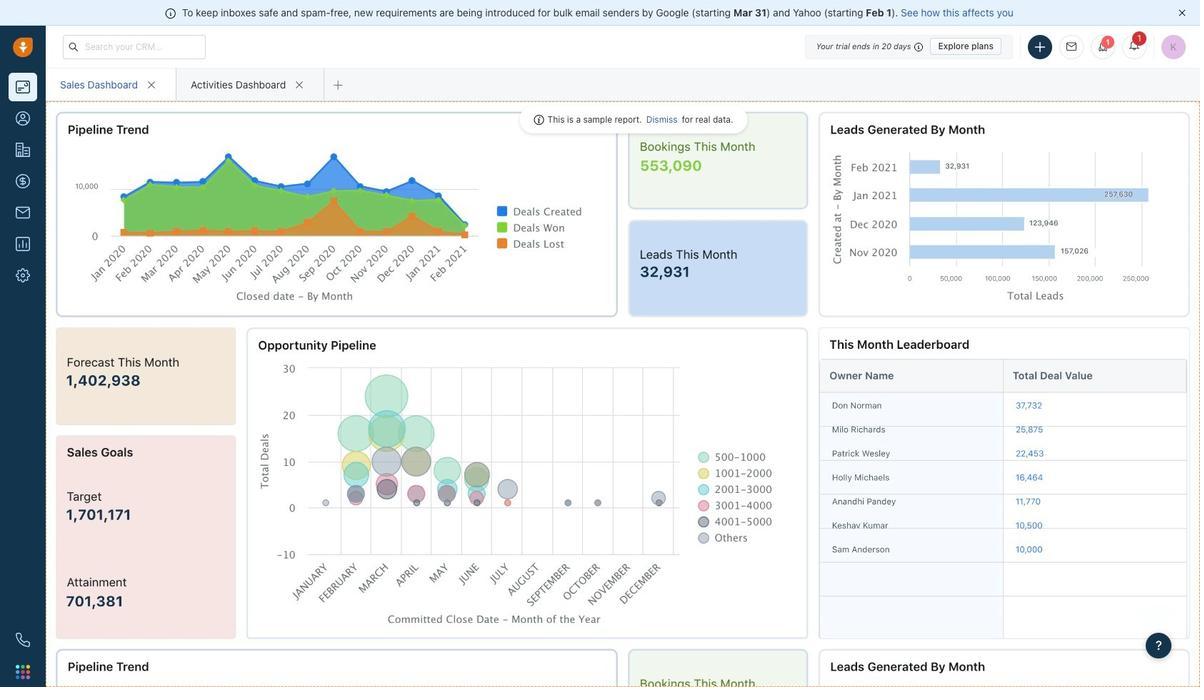 Task type: describe. For each thing, give the bounding box(es) containing it.
send email image
[[1066, 42, 1076, 52]]

close image
[[1179, 9, 1186, 16]]



Task type: locate. For each thing, give the bounding box(es) containing it.
phone image
[[16, 634, 30, 648]]

freshworks switcher image
[[16, 666, 30, 680]]

phone element
[[9, 626, 37, 655]]

Search your CRM... text field
[[63, 35, 206, 59]]



Task type: vqa. For each thing, say whether or not it's contained in the screenshot.
Close Image
yes



